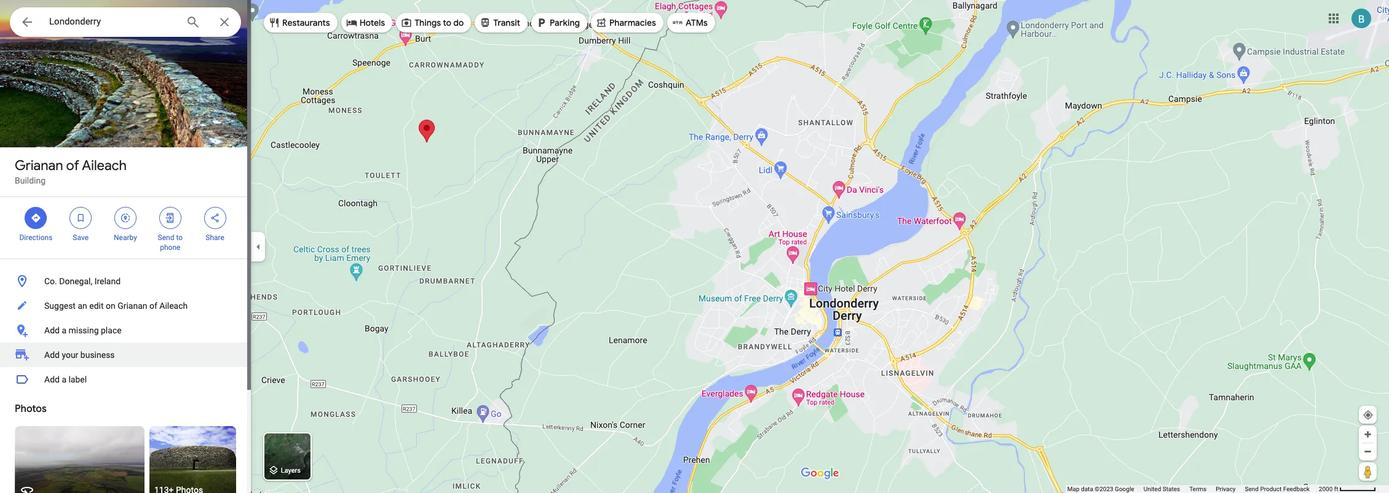 Task type: locate. For each thing, give the bounding box(es) containing it.
1 vertical spatial send
[[1245, 486, 1259, 493]]

co. donegal, ireland button
[[0, 269, 251, 294]]

of
[[66, 157, 79, 175], [149, 301, 157, 311]]

1 vertical spatial to
[[176, 234, 183, 242]]

a left missing
[[62, 326, 66, 336]]

send
[[158, 234, 174, 242], [1245, 486, 1259, 493]]

directions
[[19, 234, 52, 242]]

to left do
[[443, 17, 451, 28]]

place
[[101, 326, 122, 336]]

a inside button
[[62, 326, 66, 336]]

to
[[443, 17, 451, 28], [176, 234, 183, 242]]

aileach
[[82, 157, 127, 175], [159, 301, 188, 311]]

add your business link
[[0, 343, 251, 368]]

atms button
[[667, 8, 715, 38]]

1 vertical spatial add
[[44, 350, 60, 360]]

grianan right on
[[118, 301, 147, 311]]

edit
[[89, 301, 104, 311]]

google maps element
[[0, 0, 1389, 494]]

things to do
[[415, 17, 464, 28]]

to for phone
[[176, 234, 183, 242]]

add a missing place button
[[0, 319, 251, 343]]

1 add from the top
[[44, 326, 60, 336]]

show street view coverage image
[[1359, 463, 1377, 481]]

donegal,
[[59, 277, 92, 287]]

1 horizontal spatial aileach
[[159, 301, 188, 311]]

aileach inside grianan of aileach building
[[82, 157, 127, 175]]

do
[[453, 17, 464, 28]]

0 vertical spatial add
[[44, 326, 60, 336]]

data
[[1081, 486, 1093, 493]]

2 vertical spatial add
[[44, 375, 60, 385]]

1 horizontal spatial to
[[443, 17, 451, 28]]

Londonderry field
[[10, 7, 241, 37]]

to inside send to phone
[[176, 234, 183, 242]]

0 horizontal spatial to
[[176, 234, 183, 242]]

hotels button
[[341, 8, 392, 38]]

send inside button
[[1245, 486, 1259, 493]]

to inside things to do button
[[443, 17, 451, 28]]

1 vertical spatial a
[[62, 375, 66, 385]]

0 vertical spatial grianan
[[15, 157, 63, 175]]

2000 ft
[[1319, 486, 1338, 493]]

send product feedback
[[1245, 486, 1310, 493]]

building
[[15, 176, 46, 186]]

footer containing map data ©2023 google
[[1067, 486, 1319, 494]]

transit
[[493, 17, 520, 28]]

footer
[[1067, 486, 1319, 494]]

of up '' in the left top of the page
[[66, 157, 79, 175]]

None field
[[49, 14, 176, 29]]

footer inside "google maps" element
[[1067, 486, 1319, 494]]

of down co. donegal, ireland button at bottom left
[[149, 301, 157, 311]]

united
[[1144, 486, 1161, 493]]

phone
[[160, 244, 180, 252]]

add
[[44, 326, 60, 336], [44, 350, 60, 360], [44, 375, 60, 385]]

an
[[78, 301, 87, 311]]

send inside send to phone
[[158, 234, 174, 242]]

1 vertical spatial grianan
[[118, 301, 147, 311]]

add left label at the bottom left
[[44, 375, 60, 385]]

pharmacies button
[[591, 8, 663, 38]]

1 vertical spatial aileach
[[159, 301, 188, 311]]

add a label
[[44, 375, 87, 385]]

0 horizontal spatial send
[[158, 234, 174, 242]]

2 add from the top
[[44, 350, 60, 360]]

a
[[62, 326, 66, 336], [62, 375, 66, 385]]

of inside grianan of aileach building
[[66, 157, 79, 175]]

0 vertical spatial to
[[443, 17, 451, 28]]

add your business
[[44, 350, 115, 360]]

transit button
[[475, 8, 528, 38]]

1 vertical spatial of
[[149, 301, 157, 311]]

add left your
[[44, 350, 60, 360]]


[[75, 212, 86, 225]]

label
[[69, 375, 87, 385]]

0 horizontal spatial aileach
[[82, 157, 127, 175]]

send up phone on the left
[[158, 234, 174, 242]]

aileach inside button
[[159, 301, 188, 311]]

grianan up building
[[15, 157, 63, 175]]

grianan
[[15, 157, 63, 175], [118, 301, 147, 311]]

1 horizontal spatial of
[[149, 301, 157, 311]]

send product feedback button
[[1245, 486, 1310, 494]]

1 a from the top
[[62, 326, 66, 336]]

aileach up the add a missing place button at the bottom left of the page
[[159, 301, 188, 311]]

photos
[[15, 403, 47, 416]]

united states
[[1144, 486, 1180, 493]]

send left product
[[1245, 486, 1259, 493]]

to for do
[[443, 17, 451, 28]]

a for label
[[62, 375, 66, 385]]

0 vertical spatial send
[[158, 234, 174, 242]]

to up phone on the left
[[176, 234, 183, 242]]

a inside add a label button
[[62, 375, 66, 385]]

grianan inside suggest an edit on grianan of aileach button
[[118, 301, 147, 311]]

actions for grianan of aileach region
[[0, 197, 251, 259]]

suggest an edit on grianan of aileach
[[44, 301, 188, 311]]

privacy
[[1216, 486, 1236, 493]]

3 add from the top
[[44, 375, 60, 385]]

a left label at the bottom left
[[62, 375, 66, 385]]

0 horizontal spatial grianan
[[15, 157, 63, 175]]

0 vertical spatial aileach
[[82, 157, 127, 175]]

suggest
[[44, 301, 76, 311]]

2 a from the top
[[62, 375, 66, 385]]

terms
[[1189, 486, 1207, 493]]

google
[[1115, 486, 1134, 493]]

add for add your business
[[44, 350, 60, 360]]

1 horizontal spatial grianan
[[118, 301, 147, 311]]

missing
[[69, 326, 99, 336]]

0 horizontal spatial of
[[66, 157, 79, 175]]

grianan inside grianan of aileach building
[[15, 157, 63, 175]]

terms button
[[1189, 486, 1207, 494]]

1 horizontal spatial send
[[1245, 486, 1259, 493]]

0 vertical spatial a
[[62, 326, 66, 336]]

your
[[62, 350, 78, 360]]

aileach up ""
[[82, 157, 127, 175]]

feedback
[[1283, 486, 1310, 493]]

add down suggest
[[44, 326, 60, 336]]

0 vertical spatial of
[[66, 157, 79, 175]]



Task type: describe. For each thing, give the bounding box(es) containing it.
pharmacies
[[609, 17, 656, 28]]

a for missing
[[62, 326, 66, 336]]

things to do button
[[396, 8, 471, 38]]

share
[[206, 234, 224, 242]]

©2023
[[1095, 486, 1113, 493]]

grianan of aileach main content
[[0, 0, 251, 494]]

add a label button
[[0, 368, 251, 392]]

map data ©2023 google
[[1067, 486, 1134, 493]]

 search field
[[10, 7, 251, 39]]

2000
[[1319, 486, 1333, 493]]

co. donegal, ireland
[[44, 277, 121, 287]]

united states button
[[1144, 486, 1180, 494]]

send for send product feedback
[[1245, 486, 1259, 493]]

 button
[[10, 7, 44, 39]]

hotels
[[360, 17, 385, 28]]

add a missing place
[[44, 326, 122, 336]]

none field inside londonderry field
[[49, 14, 176, 29]]

parking
[[550, 17, 580, 28]]


[[209, 212, 220, 225]]

restaurants button
[[264, 8, 337, 38]]

ft
[[1334, 486, 1338, 493]]

co.
[[44, 277, 57, 287]]

zoom in image
[[1363, 430, 1372, 440]]

map
[[1067, 486, 1080, 493]]

zoom out image
[[1363, 448, 1372, 457]]

nearby
[[114, 234, 137, 242]]

restaurants
[[282, 17, 330, 28]]

privacy button
[[1216, 486, 1236, 494]]

show your location image
[[1363, 410, 1374, 421]]

parking button
[[531, 8, 587, 38]]

add for add a missing place
[[44, 326, 60, 336]]


[[165, 212, 176, 225]]

things
[[415, 17, 441, 28]]

google account: brad klo  
(klobrad84@gmail.com) image
[[1352, 8, 1371, 28]]

grianan of aileach building
[[15, 157, 127, 186]]


[[120, 212, 131, 225]]

atms
[[686, 17, 708, 28]]

suggest an edit on grianan of aileach button
[[0, 294, 251, 319]]

layers
[[281, 468, 301, 476]]

business
[[80, 350, 115, 360]]

save
[[73, 234, 89, 242]]

send to phone
[[158, 234, 183, 252]]


[[20, 14, 34, 31]]

send for send to phone
[[158, 234, 174, 242]]

of inside suggest an edit on grianan of aileach button
[[149, 301, 157, 311]]


[[30, 212, 41, 225]]

2000 ft button
[[1319, 486, 1376, 493]]

collapse side panel image
[[251, 240, 265, 254]]

add for add a label
[[44, 375, 60, 385]]

product
[[1260, 486, 1282, 493]]

states
[[1163, 486, 1180, 493]]

on
[[106, 301, 115, 311]]

ireland
[[94, 277, 121, 287]]



Task type: vqa. For each thing, say whether or not it's contained in the screenshot.
Co.
yes



